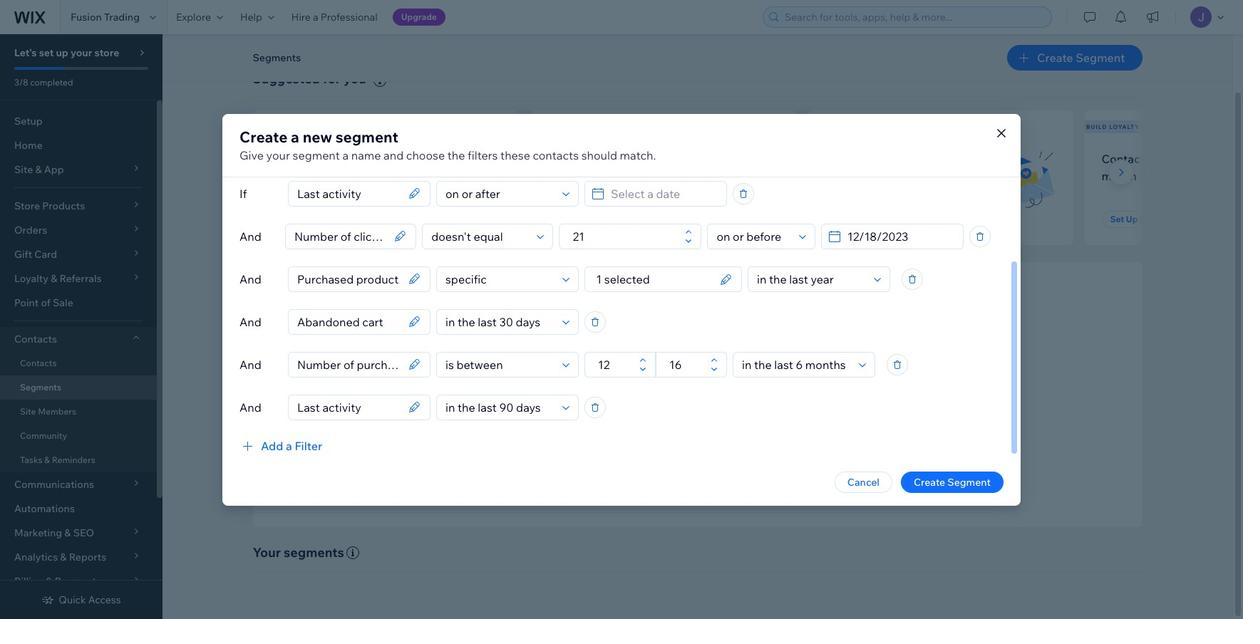 Task type: vqa. For each thing, say whether or not it's contained in the screenshot.
OWN. on the right bottom
no



Task type: locate. For each thing, give the bounding box(es) containing it.
up down contacts with a birthday th
[[1126, 214, 1138, 225]]

2 and from the top
[[240, 272, 261, 286]]

build
[[808, 423, 831, 435]]

set for active email subscribers who clicked on your campaign
[[833, 214, 847, 225]]

segment for set up segment button corresponding to made
[[585, 214, 623, 225]]

up down haven't
[[572, 214, 583, 225]]

segments inside the sidebar element
[[20, 382, 61, 393]]

who
[[346, 152, 368, 166], [657, 152, 680, 166], [958, 152, 981, 166]]

contacts up haven't
[[533, 148, 579, 162]]

set up segment button
[[270, 211, 354, 228], [547, 211, 631, 228], [825, 211, 909, 228], [1102, 211, 1186, 228]]

and down 'automatically'
[[788, 423, 806, 435]]

1 horizontal spatial email
[[861, 152, 890, 166]]

Search for tools, apps, help & more... field
[[781, 7, 1047, 27]]

your right up
[[71, 46, 92, 59]]

0 horizontal spatial segments
[[20, 382, 61, 393]]

choose
[[406, 148, 445, 162]]

1 vertical spatial to
[[725, 423, 735, 435]]

a down customers
[[622, 169, 628, 183]]

2 up from the left
[[572, 214, 583, 225]]

these
[[501, 148, 530, 162]]

2 vertical spatial contacts
[[20, 358, 57, 369]]

reminders
[[52, 455, 95, 466]]

of down right
[[663, 403, 672, 416]]

2 set up segment from the left
[[556, 214, 623, 225]]

your right give
[[266, 148, 290, 162]]

a left new
[[291, 127, 299, 146]]

1 vertical spatial new
[[270, 152, 294, 166]]

2 set up segment button from the left
[[547, 211, 631, 228]]

0 vertical spatial the
[[448, 148, 465, 162]]

0 horizontal spatial create segment button
[[901, 472, 1004, 493]]

list containing new contacts who recently subscribed to your mailing list
[[250, 110, 1243, 245]]

segments link
[[0, 376, 157, 400]]

who up campaign
[[958, 152, 981, 166]]

5 and from the top
[[240, 400, 261, 415]]

tasks
[[20, 455, 42, 466]]

a right with
[[1179, 152, 1185, 166]]

quick access
[[59, 594, 121, 607]]

active email subscribers who clicked on your campaign
[[825, 152, 981, 183]]

contacts
[[1102, 152, 1151, 166], [14, 333, 57, 346], [20, 358, 57, 369]]

set up segment button down the made
[[547, 211, 631, 228]]

0 vertical spatial and
[[384, 148, 404, 162]]

0 vertical spatial create segment button
[[1007, 45, 1142, 71]]

1 vertical spatial create segment
[[914, 476, 991, 489]]

segments up suggested
[[253, 51, 301, 64]]

members
[[38, 406, 76, 417]]

set
[[278, 214, 292, 225], [556, 214, 570, 225], [833, 214, 847, 225], [1110, 214, 1124, 225]]

subscribers up campaign
[[893, 152, 956, 166]]

the left filters
[[448, 148, 465, 162]]

2 set from the left
[[556, 214, 570, 225]]

0 horizontal spatial of
[[41, 297, 51, 309]]

set for potential customers who haven't made a purchase yet
[[556, 214, 570, 225]]

contacts down loyalty
[[1102, 152, 1151, 166]]

0 vertical spatial new
[[255, 123, 270, 130]]

1 horizontal spatial create segment
[[1037, 51, 1125, 65]]

segment up name on the top of page
[[336, 127, 398, 146]]

help
[[240, 11, 262, 24]]

to right 'subscribed'
[[332, 169, 343, 183]]

Enter a number text field
[[569, 224, 681, 248]]

3 up from the left
[[849, 214, 861, 225]]

1 vertical spatial contacts
[[14, 333, 57, 346]]

quick access button
[[42, 594, 121, 607]]

quick
[[59, 594, 86, 607]]

of
[[41, 297, 51, 309], [663, 403, 672, 416]]

subscribers down suggested
[[272, 123, 321, 130]]

contacts down contacts popup button
[[20, 358, 57, 369]]

Choose a condition field
[[441, 181, 558, 206], [427, 224, 533, 248], [441, 267, 558, 291], [441, 310, 558, 334], [441, 353, 558, 377], [441, 395, 558, 420]]

0 horizontal spatial subscribers
[[272, 123, 321, 130]]

right
[[666, 382, 695, 398]]

contacts down point of sale
[[14, 333, 57, 346]]

segments
[[284, 545, 344, 561]]

set up segment
[[278, 214, 345, 225], [556, 214, 623, 225], [833, 214, 900, 225], [1110, 214, 1177, 225]]

a
[[313, 11, 318, 24], [291, 127, 299, 146], [343, 148, 349, 162], [1179, 152, 1185, 166], [622, 169, 628, 183], [286, 439, 292, 453]]

3 who from the left
[[958, 152, 981, 166]]

create segment button
[[1007, 45, 1142, 71], [901, 472, 1004, 493]]

the inside create a new segment give your segment a name and choose the filters these contacts should match.
[[448, 148, 465, 162]]

0 horizontal spatial contacts
[[297, 152, 343, 166]]

list
[[250, 110, 1243, 245]]

sale
[[53, 297, 73, 309]]

1 horizontal spatial create segment button
[[1007, 45, 1142, 71]]

new inside new contacts who recently subscribed to your mailing list
[[270, 152, 294, 166]]

0 horizontal spatial email
[[644, 423, 669, 435]]

3 set up segment from the left
[[833, 214, 900, 225]]

1 vertical spatial create segment button
[[901, 472, 1004, 493]]

new subscribers
[[255, 123, 321, 130]]

0 vertical spatial select an option field
[[713, 224, 795, 248]]

your
[[71, 46, 92, 59], [266, 148, 290, 162], [346, 169, 370, 183], [881, 169, 905, 183]]

1 vertical spatial subscribers
[[893, 152, 956, 166]]

set
[[39, 46, 54, 59]]

0 vertical spatial segment
[[336, 127, 398, 146]]

4 and from the top
[[240, 358, 261, 372]]

groups
[[628, 403, 661, 416]]

1 horizontal spatial to
[[725, 423, 735, 435]]

email
[[861, 152, 890, 166], [644, 423, 669, 435]]

1 vertical spatial segments
[[20, 382, 61, 393]]

reach
[[602, 382, 640, 398]]

should
[[581, 148, 617, 162]]

up
[[294, 214, 306, 225], [572, 214, 583, 225], [849, 214, 861, 225], [1126, 214, 1138, 225]]

Select an option field
[[713, 224, 795, 248], [753, 267, 870, 291], [738, 353, 855, 377]]

0 horizontal spatial and
[[384, 148, 404, 162]]

1 horizontal spatial the
[[643, 382, 663, 398]]

update
[[738, 403, 771, 416]]

new up 'subscribed'
[[270, 152, 294, 166]]

segments up site members
[[20, 382, 61, 393]]

segment
[[1076, 51, 1125, 65], [308, 214, 345, 225], [585, 214, 623, 225], [863, 214, 900, 225], [1140, 214, 1177, 225], [948, 476, 991, 489]]

contacts for contacts popup button
[[14, 333, 57, 346]]

site members
[[20, 406, 76, 417]]

who up purchase
[[657, 152, 680, 166]]

0 horizontal spatial the
[[448, 148, 465, 162]]

0 vertical spatial to
[[332, 169, 343, 183]]

set up segment down 'subscribed'
[[278, 214, 345, 225]]

2 who from the left
[[657, 152, 680, 166]]

new for new subscribers
[[255, 123, 270, 130]]

clicked
[[825, 169, 862, 183]]

segments inside button
[[253, 51, 301, 64]]

1 vertical spatial and
[[788, 423, 806, 435]]

and for the bottommost select an option field
[[240, 358, 261, 372]]

set up segment button down 'subscribed'
[[270, 211, 354, 228]]

a inside contacts with a birthday th
[[1179, 152, 1185, 166]]

cancel button
[[835, 472, 893, 493]]

active
[[825, 152, 859, 166]]

new for new contacts who recently subscribed to your mailing list
[[270, 152, 294, 166]]

potential
[[547, 152, 595, 166]]

contacts down new
[[297, 152, 343, 166]]

who inside potential customers who haven't made a purchase yet
[[657, 152, 680, 166]]

store
[[94, 46, 119, 59]]

None field
[[293, 181, 404, 206], [290, 224, 390, 248], [293, 267, 404, 291], [293, 310, 404, 334], [293, 353, 404, 377], [293, 395, 404, 420], [293, 181, 404, 206], [290, 224, 390, 248], [293, 267, 404, 291], [293, 310, 404, 334], [293, 353, 404, 377], [293, 395, 404, 420]]

setup
[[14, 115, 43, 128]]

segment for set up segment button for clicked
[[863, 214, 900, 225]]

contacts inside new contacts who recently subscribed to your mailing list
[[297, 152, 343, 166]]

automatically
[[773, 403, 836, 416]]

to
[[332, 169, 343, 183], [725, 423, 735, 435]]

made
[[589, 169, 619, 183]]

contacts inside popup button
[[14, 333, 57, 346]]

match.
[[620, 148, 656, 162]]

point of sale link
[[0, 291, 157, 315]]

create segment
[[1037, 51, 1125, 65], [914, 476, 991, 489]]

3 set from the left
[[833, 214, 847, 225]]

point of sale
[[14, 297, 73, 309]]

From text field
[[594, 353, 635, 377]]

trust
[[834, 423, 856, 435]]

set up segment down on
[[833, 214, 900, 225]]

subscribed
[[270, 169, 330, 183]]

who for purchase
[[657, 152, 680, 166]]

set up segment for clicked
[[833, 214, 900, 225]]

the up groups
[[643, 382, 663, 398]]

set up segment for subscribed
[[278, 214, 345, 225]]

new
[[255, 123, 270, 130], [270, 152, 294, 166]]

1 horizontal spatial segments
[[253, 51, 301, 64]]

segment down new
[[293, 148, 340, 162]]

of inside the sidebar element
[[41, 297, 51, 309]]

up for made
[[572, 214, 583, 225]]

3 set up segment button from the left
[[825, 211, 909, 228]]

2 horizontal spatial contacts
[[674, 403, 715, 416]]

build loyalty
[[1087, 123, 1140, 130]]

1 horizontal spatial who
[[657, 152, 680, 166]]

who inside new contacts who recently subscribed to your mailing list
[[346, 152, 368, 166]]

1 vertical spatial the
[[643, 382, 663, 398]]

0 vertical spatial of
[[41, 297, 51, 309]]

1 vertical spatial select an option field
[[753, 267, 870, 291]]

segments for segments link
[[20, 382, 61, 393]]

create segment button for segments
[[1007, 45, 1142, 71]]

email up on
[[861, 152, 890, 166]]

1 set up segment from the left
[[278, 214, 345, 225]]

a right hire
[[313, 11, 318, 24]]

to left drive
[[725, 423, 735, 435]]

audience
[[737, 382, 793, 398]]

create
[[1037, 51, 1073, 65], [240, 127, 288, 146], [556, 403, 587, 416], [914, 476, 945, 489]]

0 horizontal spatial who
[[346, 152, 368, 166]]

1 and from the top
[[240, 229, 261, 243]]

set up segment button down on
[[825, 211, 909, 228]]

0 vertical spatial segments
[[253, 51, 301, 64]]

sales
[[762, 423, 786, 435]]

1 horizontal spatial of
[[663, 403, 672, 416]]

1 set from the left
[[278, 214, 292, 225]]

1 set up segment button from the left
[[270, 211, 354, 228]]

the
[[448, 148, 465, 162], [643, 382, 663, 398]]

point
[[14, 297, 39, 309]]

who left recently
[[346, 152, 368, 166]]

of left sale
[[41, 297, 51, 309]]

let's set up your store
[[14, 46, 119, 59]]

your right on
[[881, 169, 905, 183]]

tasks & reminders
[[20, 455, 95, 466]]

3 and from the top
[[240, 315, 261, 329]]

1 up from the left
[[294, 214, 306, 225]]

your down name on the top of page
[[346, 169, 370, 183]]

who for your
[[346, 152, 368, 166]]

1 horizontal spatial subscribers
[[893, 152, 956, 166]]

segment
[[336, 127, 398, 146], [293, 148, 340, 162]]

yet
[[683, 169, 700, 183]]

a inside 'link'
[[313, 11, 318, 24]]

email inside active email subscribers who clicked on your campaign
[[861, 152, 890, 166]]

and up "mailing"
[[384, 148, 404, 162]]

set up segment down the made
[[556, 214, 623, 225]]

filters
[[468, 148, 498, 162]]

community link
[[0, 424, 157, 448]]

up down 'subscribed'
[[294, 214, 306, 225]]

name
[[351, 148, 381, 162]]

1 vertical spatial email
[[644, 423, 669, 435]]

email inside the "reach the right target audience create specific groups of contacts that update automatically send personalized email campaigns to drive sales and build trust"
[[644, 423, 669, 435]]

1 horizontal spatial and
[[788, 423, 806, 435]]

set up segment button down contacts with a birthday th
[[1102, 211, 1186, 228]]

a right add
[[286, 439, 292, 453]]

1 vertical spatial of
[[663, 403, 672, 416]]

4 set from the left
[[1110, 214, 1124, 225]]

set up segment button for made
[[547, 211, 631, 228]]

0 horizontal spatial to
[[332, 169, 343, 183]]

3/8 completed
[[14, 77, 73, 88]]

contacts up campaigns
[[674, 403, 715, 416]]

0 vertical spatial subscribers
[[272, 123, 321, 130]]

up for clicked
[[849, 214, 861, 225]]

segments for the segments button
[[253, 51, 301, 64]]

1 vertical spatial segment
[[293, 148, 340, 162]]

1 who from the left
[[346, 152, 368, 166]]

the inside the "reach the right target audience create specific groups of contacts that update automatically send personalized email campaigns to drive sales and build trust"
[[643, 382, 663, 398]]

set up segment down contacts with a birthday th
[[1110, 214, 1177, 225]]

up down 'clicked'
[[849, 214, 861, 225]]

new up give
[[255, 123, 270, 130]]

0 vertical spatial contacts
[[1102, 152, 1151, 166]]

2 horizontal spatial who
[[958, 152, 981, 166]]

1 horizontal spatial contacts
[[533, 148, 579, 162]]

0 vertical spatial email
[[861, 152, 890, 166]]

email down groups
[[644, 423, 669, 435]]



Task type: describe. For each thing, give the bounding box(es) containing it.
and inside the "reach the right target audience create specific groups of contacts that update automatically send personalized email campaigns to drive sales and build trust"
[[788, 423, 806, 435]]

add a filter button
[[240, 437, 322, 454]]

specific
[[589, 403, 625, 416]]

4 set up segment button from the left
[[1102, 211, 1186, 228]]

your
[[253, 545, 281, 561]]

4 up from the left
[[1126, 214, 1138, 225]]

recently
[[371, 152, 415, 166]]

new contacts who recently subscribed to your mailing list
[[270, 152, 431, 183]]

your inside the sidebar element
[[71, 46, 92, 59]]

campaigns
[[672, 423, 723, 435]]

a inside potential customers who haven't made a purchase yet
[[622, 169, 628, 183]]

contacts with a birthday th
[[1102, 152, 1243, 183]]

customers
[[598, 152, 654, 166]]

&
[[44, 455, 50, 466]]

of inside the "reach the right target audience create specific groups of contacts that update automatically send personalized email campaigns to drive sales and build trust"
[[663, 403, 672, 416]]

completed
[[30, 77, 73, 88]]

campaign
[[908, 169, 961, 183]]

suggested for you
[[253, 71, 366, 87]]

segments button
[[246, 47, 308, 68]]

and for the "select options" field's select an option field
[[240, 272, 261, 286]]

new
[[303, 127, 332, 146]]

add a filter
[[261, 439, 322, 453]]

Select options field
[[590, 267, 716, 291]]

suggested
[[253, 71, 320, 87]]

that
[[717, 403, 736, 416]]

site members link
[[0, 400, 157, 424]]

segment for first set up segment button from the right
[[1140, 214, 1177, 225]]

hire a professional
[[291, 11, 378, 24]]

professional
[[321, 11, 378, 24]]

contacts link
[[0, 351, 157, 376]]

a inside button
[[286, 439, 292, 453]]

automations link
[[0, 497, 157, 521]]

fusion trading
[[71, 11, 140, 24]]

hire
[[291, 11, 311, 24]]

3/8
[[14, 77, 28, 88]]

site
[[20, 406, 36, 417]]

sidebar element
[[0, 34, 163, 620]]

on
[[865, 169, 879, 183]]

upgrade button
[[393, 9, 445, 26]]

mailing
[[373, 169, 412, 183]]

your inside new contacts who recently subscribed to your mailing list
[[346, 169, 370, 183]]

set up segment for made
[[556, 214, 623, 225]]

filter
[[295, 439, 322, 453]]

your inside create a new segment give your segment a name and choose the filters these contacts should match.
[[266, 148, 290, 162]]

setup link
[[0, 109, 157, 133]]

fusion
[[71, 11, 102, 24]]

To text field
[[665, 353, 707, 377]]

home
[[14, 139, 43, 152]]

with
[[1153, 152, 1176, 166]]

target
[[697, 382, 735, 398]]

up
[[56, 46, 68, 59]]

add
[[261, 439, 283, 453]]

up for subscribed
[[294, 214, 306, 225]]

12/18/2023 field
[[843, 224, 959, 248]]

your inside active email subscribers who clicked on your campaign
[[881, 169, 905, 183]]

birthday
[[1188, 152, 1233, 166]]

to inside new contacts who recently subscribed to your mailing list
[[332, 169, 343, 183]]

and for select an option field associated with enter a number 'text box'
[[240, 229, 261, 243]]

segment for set up segment button for subscribed
[[308, 214, 345, 225]]

a left name on the top of page
[[343, 148, 349, 162]]

0 horizontal spatial create segment
[[914, 476, 991, 489]]

community
[[20, 431, 67, 441]]

set for new contacts who recently subscribed to your mailing list
[[278, 214, 292, 225]]

reach the right target audience create specific groups of contacts that update automatically send personalized email campaigns to drive sales and build trust
[[556, 382, 856, 435]]

haven't
[[547, 169, 586, 183]]

if
[[240, 186, 247, 201]]

and inside create a new segment give your segment a name and choose the filters these contacts should match.
[[384, 148, 404, 162]]

create a new segment give your segment a name and choose the filters these contacts should match.
[[240, 127, 656, 162]]

contacts inside the "reach the right target audience create specific groups of contacts that update automatically send personalized email campaigns to drive sales and build trust"
[[674, 403, 715, 416]]

automations
[[14, 503, 75, 515]]

contacts inside contacts with a birthday th
[[1102, 152, 1151, 166]]

you
[[344, 71, 366, 87]]

build
[[1087, 123, 1108, 130]]

select an option field for enter a number 'text box'
[[713, 224, 795, 248]]

drive
[[737, 423, 760, 435]]

trading
[[104, 11, 140, 24]]

personalized
[[583, 423, 642, 435]]

Select a date field
[[607, 181, 722, 206]]

for
[[323, 71, 341, 87]]

hire a professional link
[[283, 0, 386, 34]]

tasks & reminders link
[[0, 448, 157, 473]]

your segments
[[253, 545, 344, 561]]

select an option field for the "select options" field
[[753, 267, 870, 291]]

access
[[88, 594, 121, 607]]

contacts inside create a new segment give your segment a name and choose the filters these contacts should match.
[[533, 148, 579, 162]]

loyalty
[[1109, 123, 1140, 130]]

upgrade
[[401, 11, 437, 22]]

set up segment button for subscribed
[[270, 211, 354, 228]]

potential customers who haven't made a purchase yet
[[547, 152, 700, 183]]

set up segment button for clicked
[[825, 211, 909, 228]]

contacts button
[[0, 327, 157, 351]]

let's
[[14, 46, 37, 59]]

4 set up segment from the left
[[1110, 214, 1177, 225]]

0 vertical spatial create segment
[[1037, 51, 1125, 65]]

create inside the "reach the right target audience create specific groups of contacts that update automatically send personalized email campaigns to drive sales and build trust"
[[556, 403, 587, 416]]

who inside active email subscribers who clicked on your campaign
[[958, 152, 981, 166]]

create segment button for cancel
[[901, 472, 1004, 493]]

home link
[[0, 133, 157, 158]]

contacts for contacts link
[[20, 358, 57, 369]]

create inside create a new segment give your segment a name and choose the filters these contacts should match.
[[240, 127, 288, 146]]

send
[[556, 423, 580, 435]]

th
[[1236, 152, 1243, 166]]

subscribers inside active email subscribers who clicked on your campaign
[[893, 152, 956, 166]]

to inside the "reach the right target audience create specific groups of contacts that update automatically send personalized email campaigns to drive sales and build trust"
[[725, 423, 735, 435]]

2 vertical spatial select an option field
[[738, 353, 855, 377]]

cancel
[[848, 476, 880, 489]]

help button
[[232, 0, 283, 34]]

explore
[[176, 11, 211, 24]]



